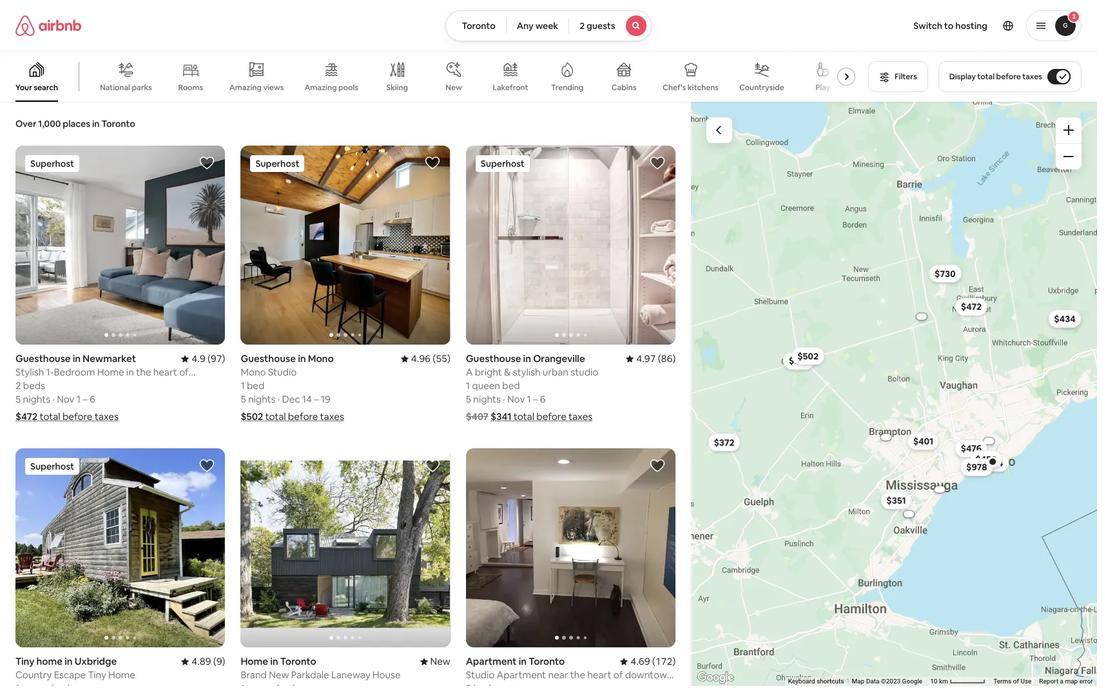 Task type: locate. For each thing, give the bounding box(es) containing it.
1 horizontal spatial bed
[[503, 380, 520, 392]]

none search field containing toronto
[[446, 10, 652, 41]]

–
[[83, 394, 88, 406], [314, 394, 319, 406], [533, 394, 538, 406]]

1 horizontal spatial nights
[[248, 394, 276, 406]]

$372 button
[[709, 434, 741, 452]]

$476
[[961, 443, 982, 454]]

2 guesthouse from the left
[[241, 353, 296, 365]]

home
[[36, 656, 63, 668]]

guesthouse inside guesthouse in orangeville a bright & stylish urban studio 1 queen bed 5 nights · nov 1 – 6 $407 $341 total before taxes
[[466, 353, 521, 365]]

before down 14
[[288, 411, 318, 423]]

2 guests
[[580, 20, 616, 32]]

lakefront
[[493, 83, 529, 93]]

0 vertical spatial $341
[[789, 355, 809, 367]]

2 bed from the left
[[503, 380, 520, 392]]

– down guesthouse in newmarket
[[83, 394, 88, 406]]

taxes down the 3 "dropdown button"
[[1023, 72, 1043, 82]]

1 5 from the left
[[15, 394, 21, 406]]

0 horizontal spatial amazing
[[230, 82, 262, 93]]

$502 inside guesthouse in mono mono studio 1 bed 5 nights · dec 14 – 19 $502 total before taxes
[[241, 411, 263, 423]]

1 horizontal spatial 2
[[580, 20, 585, 32]]

in left newmarket
[[73, 353, 81, 365]]

14
[[302, 394, 312, 406]]

3 · from the left
[[503, 394, 505, 406]]

4.9 (97)
[[192, 353, 225, 365]]

1 horizontal spatial guesthouse
[[241, 353, 296, 365]]

home in toronto brand new parkdale laneway house
[[241, 656, 401, 682]]

1 horizontal spatial home
[[241, 656, 268, 668]]

beds
[[23, 380, 45, 392]]

before down guesthouse in newmarket
[[63, 411, 92, 423]]

home
[[241, 656, 268, 668], [108, 670, 135, 682]]

0 vertical spatial $502
[[798, 350, 819, 362]]

· down &
[[503, 394, 505, 406]]

2 · from the left
[[278, 394, 280, 406]]

in inside 'tiny home in uxbridge country escape tiny home'
[[65, 656, 73, 668]]

0 vertical spatial 2
[[580, 20, 585, 32]]

amazing left pools
[[305, 83, 337, 93]]

guesthouse up bright
[[466, 353, 521, 365]]

add to wishlist: guesthouse in mono image
[[425, 155, 440, 171]]

before right "display"
[[997, 72, 1021, 82]]

uxbridge
[[75, 656, 117, 668]]

1 vertical spatial mono
[[241, 366, 266, 379]]

in right apartment
[[519, 656, 527, 668]]

brand
[[241, 670, 267, 682]]

0 horizontal spatial $502
[[241, 411, 263, 423]]

switch
[[914, 20, 943, 32]]

· inside guesthouse in mono mono studio 1 bed 5 nights · dec 14 – 19 $502 total before taxes
[[278, 394, 280, 406]]

1 horizontal spatial ·
[[278, 394, 280, 406]]

2 horizontal spatial –
[[533, 394, 538, 406]]

2 horizontal spatial guesthouse
[[466, 353, 521, 365]]

0 horizontal spatial home
[[108, 670, 135, 682]]

guesthouse up studio
[[241, 353, 296, 365]]

guesthouse in mono mono studio 1 bed 5 nights · dec 14 – 19 $502 total before taxes
[[241, 353, 344, 423]]

in inside home in toronto brand new parkdale laneway house
[[270, 656, 278, 668]]

1 horizontal spatial $341
[[789, 355, 809, 367]]

2 inside 2 beds 5 nights · nov 1 – 6 $472 total before taxes
[[15, 380, 21, 392]]

&
[[504, 366, 511, 379]]

(9)
[[213, 656, 225, 668]]

$730 button
[[929, 265, 962, 283]]

4.9
[[192, 353, 206, 365]]

taxes
[[1023, 72, 1043, 82], [95, 411, 119, 423], [320, 411, 344, 423], [569, 411, 593, 423]]

cabins
[[612, 83, 637, 93]]

1 nights from the left
[[23, 394, 50, 406]]

total down beds
[[40, 411, 60, 423]]

$978 button
[[961, 458, 994, 476]]

2 for 2 guests
[[580, 20, 585, 32]]

– inside guesthouse in orangeville a bright & stylish urban studio 1 queen bed 5 nights · nov 1 – 6 $407 $341 total before taxes
[[533, 394, 538, 406]]

guesthouse up beds
[[15, 353, 71, 365]]

3 guesthouse from the left
[[466, 353, 521, 365]]

10 km button
[[927, 678, 990, 687]]

toronto right apartment
[[529, 656, 565, 668]]

over 1,000 places in toronto
[[15, 118, 135, 130]]

studio
[[268, 366, 297, 379]]

add to wishlist: guesthouse in newmarket image
[[200, 155, 215, 171]]

1 bed from the left
[[247, 380, 265, 392]]

studio
[[571, 366, 599, 379]]

guesthouse inside guesthouse in mono mono studio 1 bed 5 nights · dec 14 – 19 $502 total before taxes
[[241, 353, 296, 365]]

1 inside 2 beds 5 nights · nov 1 – 6 $472 total before taxes
[[77, 394, 81, 406]]

$978
[[967, 462, 988, 473]]

1 horizontal spatial nov
[[508, 394, 525, 406]]

(86)
[[658, 353, 676, 365]]

skiing
[[386, 83, 408, 93]]

nights down queen
[[474, 394, 501, 406]]

3 – from the left
[[533, 394, 538, 406]]

1 horizontal spatial $472
[[962, 301, 982, 313]]

total down stylish
[[514, 411, 535, 423]]

in right (9)
[[270, 656, 278, 668]]

– left 19
[[314, 394, 319, 406]]

in
[[92, 118, 100, 130], [73, 353, 81, 365], [298, 353, 306, 365], [523, 353, 531, 365], [65, 656, 73, 668], [270, 656, 278, 668], [519, 656, 527, 668]]

5 inside 2 beds 5 nights · nov 1 – 6 $472 total before taxes
[[15, 394, 21, 406]]

1 horizontal spatial $502
[[798, 350, 819, 362]]

2 nights from the left
[[248, 394, 276, 406]]

3
[[1073, 12, 1076, 21]]

2 left beds
[[15, 380, 21, 392]]

in inside guesthouse in orangeville a bright & stylish urban studio 1 queen bed 5 nights · nov 1 – 6 $407 $341 total before taxes
[[523, 353, 531, 365]]

home down uxbridge
[[108, 670, 135, 682]]

before inside guesthouse in mono mono studio 1 bed 5 nights · dec 14 – 19 $502 total before taxes
[[288, 411, 318, 423]]

amazing left the 'views'
[[230, 82, 262, 93]]

0 horizontal spatial 6
[[90, 394, 95, 406]]

national
[[100, 82, 130, 93]]

1 nov from the left
[[57, 394, 74, 406]]

display total before taxes
[[950, 72, 1043, 82]]

0 vertical spatial $472
[[962, 301, 982, 313]]

nights down beds
[[23, 394, 50, 406]]

mono
[[308, 353, 334, 365], [241, 366, 266, 379]]

week
[[536, 20, 559, 32]]

taxes down studio
[[569, 411, 593, 423]]

your search
[[15, 83, 58, 93]]

0 horizontal spatial –
[[83, 394, 88, 406]]

group
[[0, 52, 861, 102], [15, 146, 225, 345], [241, 146, 451, 345], [466, 146, 676, 345], [15, 449, 225, 648], [241, 449, 451, 648], [466, 449, 676, 648]]

6 down guesthouse in newmarket
[[90, 394, 95, 406]]

taxes down newmarket
[[95, 411, 119, 423]]

1 vertical spatial $472
[[15, 411, 38, 423]]

1 vertical spatial $341
[[491, 411, 512, 423]]

chef's
[[663, 83, 686, 93]]

0 vertical spatial tiny
[[15, 656, 34, 668]]

19
[[321, 394, 331, 406]]

apartment
[[466, 656, 517, 668]]

guesthouse for guesthouse in newmarket
[[15, 353, 71, 365]]

group containing national parks
[[0, 52, 861, 102]]

1 horizontal spatial –
[[314, 394, 319, 406]]

(55)
[[433, 353, 451, 365]]

3 5 from the left
[[466, 394, 472, 406]]

0 vertical spatial home
[[241, 656, 268, 668]]

2 nov from the left
[[508, 394, 525, 406]]

in up 14
[[298, 353, 306, 365]]

your
[[15, 83, 32, 93]]

1
[[241, 380, 245, 392], [466, 380, 470, 392], [77, 394, 81, 406], [527, 394, 531, 406]]

$472 inside 2 beds 5 nights · nov 1 – 6 $472 total before taxes
[[15, 411, 38, 423]]

in up stylish
[[523, 353, 531, 365]]

0 horizontal spatial $472
[[15, 411, 38, 423]]

4.69 out of 5 average rating,  172 reviews image
[[621, 656, 676, 668]]

tiny up 'country'
[[15, 656, 34, 668]]

None search field
[[446, 10, 652, 41]]

0 horizontal spatial $341
[[491, 411, 512, 423]]

$764
[[983, 457, 1004, 469]]

nights inside guesthouse in mono mono studio 1 bed 5 nights · dec 14 – 19 $502 total before taxes
[[248, 394, 276, 406]]

6 inside guesthouse in orangeville a bright & stylish urban studio 1 queen bed 5 nights · nov 1 – 6 $407 $341 total before taxes
[[540, 394, 546, 406]]

0 horizontal spatial guesthouse
[[15, 353, 71, 365]]

3 nights from the left
[[474, 394, 501, 406]]

– down stylish
[[533, 394, 538, 406]]

– inside guesthouse in mono mono studio 1 bed 5 nights · dec 14 – 19 $502 total before taxes
[[314, 394, 319, 406]]

1 vertical spatial new
[[431, 656, 451, 668]]

2 for 2 beds 5 nights · nov 1 – 6 $472 total before taxes
[[15, 380, 21, 392]]

total right "display"
[[978, 72, 995, 82]]

6 down urban
[[540, 394, 546, 406]]

$341 inside guesthouse in orangeville a bright & stylish urban studio 1 queen bed 5 nights · nov 1 – 6 $407 $341 total before taxes
[[491, 411, 512, 423]]

1 horizontal spatial amazing
[[305, 83, 337, 93]]

1 guesthouse from the left
[[15, 353, 71, 365]]

a
[[466, 366, 473, 379]]

home up brand at the bottom left of page
[[241, 656, 268, 668]]

total inside display total before taxes button
[[978, 72, 995, 82]]

toronto up 'parkdale'
[[280, 656, 317, 668]]

$434 button
[[1049, 310, 1082, 328]]

guesthouse
[[15, 353, 71, 365], [241, 353, 296, 365], [466, 353, 521, 365]]

home inside 'tiny home in uxbridge country escape tiny home'
[[108, 670, 135, 682]]

1 horizontal spatial mono
[[308, 353, 334, 365]]

1 – from the left
[[83, 394, 88, 406]]

mono left studio
[[241, 366, 266, 379]]

1 horizontal spatial 6
[[540, 394, 546, 406]]

$502
[[798, 350, 819, 362], [241, 411, 263, 423]]

stylish
[[513, 366, 541, 379]]

· left the dec
[[278, 394, 280, 406]]

before down urban
[[537, 411, 567, 423]]

hosting
[[956, 20, 988, 32]]

new right brand at the bottom left of page
[[269, 670, 289, 682]]

1 · from the left
[[52, 394, 55, 406]]

2 6 from the left
[[540, 394, 546, 406]]

4.9 out of 5 average rating,  97 reviews image
[[181, 353, 225, 365]]

queen
[[472, 380, 500, 392]]

taxes down 19
[[320, 411, 344, 423]]

map
[[1066, 679, 1079, 686]]

1 vertical spatial $502
[[241, 411, 263, 423]]

2 inside button
[[580, 20, 585, 32]]

keyboard shortcuts button
[[789, 678, 845, 687]]

1 horizontal spatial tiny
[[88, 670, 106, 682]]

nights left the dec
[[248, 394, 276, 406]]

$472 down $730 button
[[962, 301, 982, 313]]

1 6 from the left
[[90, 394, 95, 406]]

total inside 2 beds 5 nights · nov 1 – 6 $472 total before taxes
[[40, 411, 60, 423]]

0 vertical spatial mono
[[308, 353, 334, 365]]

4.97 out of 5 average rating,  86 reviews image
[[626, 353, 676, 365]]

2 horizontal spatial 5
[[466, 394, 472, 406]]

0 horizontal spatial nights
[[23, 394, 50, 406]]

new left lakefront at top left
[[446, 83, 462, 93]]

nov inside guesthouse in orangeville a bright & stylish urban studio 1 queen bed 5 nights · nov 1 – 6 $407 $341 total before taxes
[[508, 394, 525, 406]]

1 vertical spatial 2
[[15, 380, 21, 392]]

total inside guesthouse in orangeville a bright & stylish urban studio 1 queen bed 5 nights · nov 1 – 6 $407 $341 total before taxes
[[514, 411, 535, 423]]

add to wishlist: tiny home in uxbridge image
[[200, 459, 215, 474]]

new left apartment
[[431, 656, 451, 668]]

$341 inside button
[[789, 355, 809, 367]]

toronto left any
[[462, 20, 496, 32]]

in up escape in the bottom left of the page
[[65, 656, 73, 668]]

$452 button
[[970, 450, 1003, 469]]

0 horizontal spatial 5
[[15, 394, 21, 406]]

national parks
[[100, 82, 152, 93]]

2 horizontal spatial ·
[[503, 394, 505, 406]]

2 – from the left
[[314, 394, 319, 406]]

in inside guesthouse in mono mono studio 1 bed 5 nights · dec 14 – 19 $502 total before taxes
[[298, 353, 306, 365]]

amazing
[[230, 82, 262, 93], [305, 83, 337, 93]]

1 horizontal spatial 5
[[241, 394, 246, 406]]

2 guests button
[[569, 10, 652, 41]]

2 5 from the left
[[241, 394, 246, 406]]

before
[[997, 72, 1021, 82], [63, 411, 92, 423], [288, 411, 318, 423], [537, 411, 567, 423]]

2 vertical spatial new
[[269, 670, 289, 682]]

over
[[15, 118, 36, 130]]

mono up 19
[[308, 353, 334, 365]]

1 vertical spatial home
[[108, 670, 135, 682]]

$472
[[962, 301, 982, 313], [15, 411, 38, 423]]

0 horizontal spatial 2
[[15, 380, 21, 392]]

pools
[[339, 83, 359, 93]]

urban
[[543, 366, 569, 379]]

new
[[446, 83, 462, 93], [431, 656, 451, 668], [269, 670, 289, 682]]

any week button
[[506, 10, 570, 41]]

total down the dec
[[265, 411, 286, 423]]

2 horizontal spatial nights
[[474, 394, 501, 406]]

· down guesthouse in newmarket
[[52, 394, 55, 406]]

bed
[[247, 380, 265, 392], [503, 380, 520, 392]]

$472 down beds
[[15, 411, 38, 423]]

·
[[52, 394, 55, 406], [278, 394, 280, 406], [503, 394, 505, 406]]

keyboard shortcuts
[[789, 679, 845, 686]]

add to wishlist: apartment in toronto image
[[650, 459, 666, 474]]

0 horizontal spatial bed
[[247, 380, 265, 392]]

nov down guesthouse in newmarket
[[57, 394, 74, 406]]

countryside
[[740, 83, 785, 93]]

5
[[15, 394, 21, 406], [241, 394, 246, 406], [466, 394, 472, 406]]

0 horizontal spatial nov
[[57, 394, 74, 406]]

nov down &
[[508, 394, 525, 406]]

tiny down uxbridge
[[88, 670, 106, 682]]

toronto down "national"
[[102, 118, 135, 130]]

2 left guests
[[580, 20, 585, 32]]

0 horizontal spatial ·
[[52, 394, 55, 406]]

$502 inside $502 button
[[798, 350, 819, 362]]

toronto inside button
[[462, 20, 496, 32]]

1 inside guesthouse in mono mono studio 1 bed 5 nights · dec 14 – 19 $502 total before taxes
[[241, 380, 245, 392]]

any
[[517, 20, 534, 32]]



Task type: vqa. For each thing, say whether or not it's contained in the screenshot.
From on the top right
no



Task type: describe. For each thing, give the bounding box(es) containing it.
in for guesthouse in mono mono studio 1 bed 5 nights · dec 14 – 19 $502 total before taxes
[[298, 353, 306, 365]]

terms
[[994, 679, 1012, 686]]

5 inside guesthouse in mono mono studio 1 bed 5 nights · dec 14 – 19 $502 total before taxes
[[241, 394, 246, 406]]

parks
[[132, 82, 152, 93]]

group for guesthouse in newmarket
[[15, 146, 225, 345]]

in right 'places'
[[92, 118, 100, 130]]

google image
[[695, 670, 737, 687]]

$472 inside button
[[962, 301, 982, 313]]

bed inside guesthouse in mono mono studio 1 bed 5 nights · dec 14 – 19 $502 total before taxes
[[247, 380, 265, 392]]

apartment in toronto
[[466, 656, 565, 668]]

home inside home in toronto brand new parkdale laneway house
[[241, 656, 268, 668]]

shortcuts
[[817, 679, 845, 686]]

(172)
[[653, 656, 676, 668]]

©2023
[[882, 679, 901, 686]]

in for guesthouse in newmarket
[[73, 353, 81, 365]]

10 km
[[931, 679, 950, 686]]

in for apartment in toronto
[[519, 656, 527, 668]]

a
[[1061, 679, 1064, 686]]

4.89 (9)
[[192, 656, 225, 668]]

search
[[34, 83, 58, 93]]

house
[[373, 670, 401, 682]]

of
[[1014, 679, 1020, 686]]

0 horizontal spatial tiny
[[15, 656, 34, 668]]

2 beds 5 nights · nov 1 – 6 $472 total before taxes
[[15, 380, 119, 423]]

$764 button
[[977, 454, 1010, 472]]

4.89 out of 5 average rating,  9 reviews image
[[181, 656, 225, 668]]

$407
[[466, 411, 489, 423]]

switch to hosting
[[914, 20, 988, 32]]

report
[[1040, 679, 1059, 686]]

bright
[[475, 366, 502, 379]]

amazing for amazing pools
[[305, 83, 337, 93]]

guesthouse in newmarket
[[15, 353, 136, 365]]

country
[[15, 670, 52, 682]]

4.96 out of 5 average rating,  55 reviews image
[[401, 353, 451, 365]]

4.97
[[637, 353, 656, 365]]

in for home in toronto brand new parkdale laneway house
[[270, 656, 278, 668]]

· inside 2 beds 5 nights · nov 1 – 6 $472 total before taxes
[[52, 394, 55, 406]]

report a map error
[[1040, 679, 1094, 686]]

nov inside 2 beds 5 nights · nov 1 – 6 $472 total before taxes
[[57, 394, 74, 406]]

places
[[63, 118, 90, 130]]

$730
[[935, 268, 956, 279]]

tiny home in uxbridge country escape tiny home
[[15, 656, 135, 682]]

switch to hosting link
[[906, 12, 996, 39]]

amazing for amazing views
[[230, 82, 262, 93]]

add to wishlist: home in toronto image
[[425, 459, 440, 474]]

filters
[[895, 72, 918, 82]]

$434
[[1055, 313, 1076, 325]]

1,000
[[38, 118, 61, 130]]

0 horizontal spatial mono
[[241, 366, 266, 379]]

$401
[[914, 436, 934, 447]]

nights inside guesthouse in orangeville a bright & stylish urban studio 1 queen bed 5 nights · nov 1 – 6 $407 $341 total before taxes
[[474, 394, 501, 406]]

6 inside 2 beds 5 nights · nov 1 – 6 $472 total before taxes
[[90, 394, 95, 406]]

$502 button
[[792, 347, 825, 365]]

group for apartment in toronto
[[466, 449, 676, 648]]

5 inside guesthouse in orangeville a bright & stylish urban studio 1 queen bed 5 nights · nov 1 – 6 $407 $341 total before taxes
[[466, 394, 472, 406]]

guesthouse for guesthouse in orangeville a bright & stylish urban studio 1 queen bed 5 nights · nov 1 – 6 $407 $341 total before taxes
[[466, 353, 521, 365]]

$351
[[887, 495, 907, 507]]

(97)
[[208, 353, 225, 365]]

$401 button
[[908, 432, 940, 450]]

toronto inside home in toronto brand new parkdale laneway house
[[280, 656, 317, 668]]

group for guesthouse in orangeville
[[466, 146, 676, 345]]

nights inside 2 beds 5 nights · nov 1 – 6 $472 total before taxes
[[23, 394, 50, 406]]

total inside guesthouse in mono mono studio 1 bed 5 nights · dec 14 – 19 $502 total before taxes
[[265, 411, 286, 423]]

zoom in image
[[1064, 125, 1075, 135]]

bed inside guesthouse in orangeville a bright & stylish urban studio 1 queen bed 5 nights · nov 1 – 6 $407 $341 total before taxes
[[503, 380, 520, 392]]

taxes inside guesthouse in orangeville a bright & stylish urban studio 1 queen bed 5 nights · nov 1 – 6 $407 $341 total before taxes
[[569, 411, 593, 423]]

before inside button
[[997, 72, 1021, 82]]

zoom out image
[[1064, 152, 1075, 162]]

amazing views
[[230, 82, 284, 93]]

use
[[1021, 679, 1032, 686]]

4.89
[[192, 656, 211, 668]]

before inside guesthouse in orangeville a bright & stylish urban studio 1 queen bed 5 nights · nov 1 – 6 $407 $341 total before taxes
[[537, 411, 567, 423]]

display total before taxes button
[[939, 61, 1082, 92]]

newmarket
[[83, 353, 136, 365]]

views
[[263, 82, 284, 93]]

taxes inside guesthouse in mono mono studio 1 bed 5 nights · dec 14 – 19 $502 total before taxes
[[320, 411, 344, 423]]

error
[[1080, 679, 1094, 686]]

taxes inside button
[[1023, 72, 1043, 82]]

$476 button
[[956, 440, 988, 458]]

any week
[[517, 20, 559, 32]]

filters button
[[869, 61, 929, 92]]

terms of use
[[994, 679, 1032, 686]]

– inside 2 beds 5 nights · nov 1 – 6 $472 total before taxes
[[83, 394, 88, 406]]

3 button
[[1027, 10, 1082, 41]]

new inside home in toronto brand new parkdale laneway house
[[269, 670, 289, 682]]

4.69
[[631, 656, 651, 668]]

chef's kitchens
[[663, 83, 719, 93]]

to
[[945, 20, 954, 32]]

10
[[931, 679, 938, 686]]

toronto button
[[446, 10, 507, 41]]

terms of use link
[[994, 679, 1032, 686]]

orangeville
[[533, 353, 585, 365]]

map
[[852, 679, 865, 686]]

guesthouse in orangeville a bright & stylish urban studio 1 queen bed 5 nights · nov 1 – 6 $407 $341 total before taxes
[[466, 353, 599, 423]]

rooms
[[178, 83, 203, 93]]

profile element
[[667, 0, 1082, 52]]

in for guesthouse in orangeville a bright & stylish urban studio 1 queen bed 5 nights · nov 1 – 6 $407 $341 total before taxes
[[523, 353, 531, 365]]

before inside 2 beds 5 nights · nov 1 – 6 $472 total before taxes
[[63, 411, 92, 423]]

$341 button
[[784, 352, 815, 370]]

4.96 (55)
[[411, 353, 451, 365]]

1 vertical spatial tiny
[[88, 670, 106, 682]]

new place to stay image
[[420, 656, 451, 668]]

4.97 (86)
[[637, 353, 676, 365]]

$472 button
[[956, 298, 988, 316]]

display
[[950, 72, 976, 82]]

guesthouse for guesthouse in mono mono studio 1 bed 5 nights · dec 14 – 19 $502 total before taxes
[[241, 353, 296, 365]]

kitchens
[[688, 83, 719, 93]]

amazing pools
[[305, 83, 359, 93]]

4.96
[[411, 353, 431, 365]]

taxes inside 2 beds 5 nights · nov 1 – 6 $472 total before taxes
[[95, 411, 119, 423]]

0 vertical spatial new
[[446, 83, 462, 93]]

group for tiny home in uxbridge
[[15, 449, 225, 648]]

keyboard
[[789, 679, 816, 686]]

trending
[[551, 83, 584, 93]]

add to wishlist: guesthouse in orangeville image
[[650, 155, 666, 171]]

group for home in toronto
[[241, 449, 451, 648]]

· inside guesthouse in orangeville a bright & stylish urban studio 1 queen bed 5 nights · nov 1 – 6 $407 $341 total before taxes
[[503, 394, 505, 406]]

4.69 (172)
[[631, 656, 676, 668]]

dec
[[282, 394, 300, 406]]

google map
showing 34 stays. region
[[692, 102, 1098, 687]]

group for guesthouse in mono
[[241, 146, 451, 345]]



